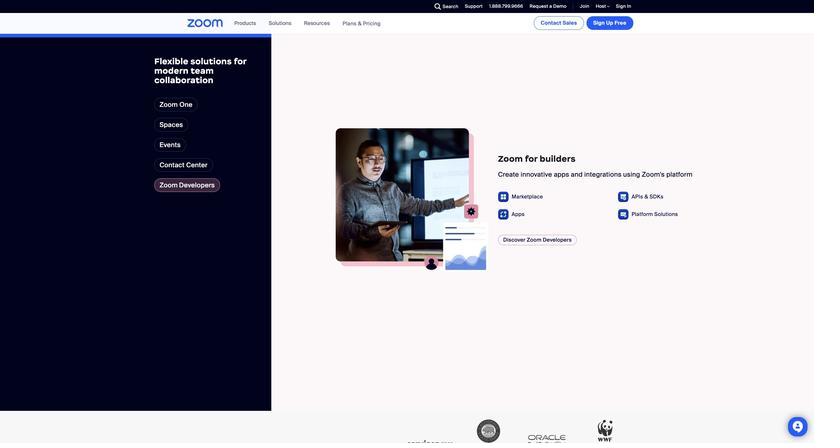 Task type: vqa. For each thing, say whether or not it's contained in the screenshot.
top 'Developers'
yes



Task type: describe. For each thing, give the bounding box(es) containing it.
innovative
[[521, 170, 552, 179]]

meetings navigation
[[533, 13, 635, 31]]

platform
[[667, 170, 693, 179]]

plans & pricing
[[343, 20, 381, 27]]

contact sales
[[541, 20, 577, 26]]

discover
[[504, 237, 526, 244]]

sign up free
[[594, 20, 627, 26]]

sign up free button
[[587, 16, 634, 30]]

discover zoom developers link
[[498, 235, 577, 245]]

resources
[[304, 20, 330, 27]]

zoom inside discover zoom developers link
[[527, 237, 542, 244]]

zoom for builders
[[498, 154, 576, 164]]

zoom for zoom one
[[160, 101, 178, 109]]

builders
[[540, 154, 576, 164]]

developers inside 5 / 5 group
[[543, 237, 572, 244]]

apps
[[512, 211, 525, 218]]

zoom contact center tab
[[154, 158, 213, 172]]

join link up meetings navigation in the top right of the page
[[580, 3, 590, 9]]

for inside flexible solutions for modern team collaboration
[[234, 56, 247, 67]]

host button
[[596, 3, 610, 9]]

one
[[180, 101, 193, 109]]

using
[[624, 170, 641, 179]]

zoom's
[[642, 170, 665, 179]]

california state parks logo image
[[466, 416, 511, 444]]

flexible solutions for modern team collaboration
[[154, 56, 247, 85]]

for inside 5 / 5 group
[[525, 154, 538, 164]]

contact for contact sales
[[541, 20, 562, 26]]

& for pricing
[[358, 20, 362, 27]]

integrations
[[585, 170, 622, 179]]

platform
[[632, 211, 653, 218]]

request
[[530, 3, 549, 9]]

platform solutions
[[632, 211, 678, 218]]

flexible
[[154, 56, 188, 67]]

solutions inside 5 / 5 group
[[655, 211, 678, 218]]

oracle red bull logo image
[[524, 429, 570, 444]]

zoom one
[[160, 101, 193, 109]]

zoom developers
[[160, 181, 215, 190]]

center
[[186, 161, 208, 170]]

apis & sdks
[[632, 194, 664, 200]]

products button
[[234, 13, 259, 34]]

product information navigation
[[230, 13, 386, 34]]

solutions inside dropdown button
[[269, 20, 292, 27]]

and
[[571, 170, 583, 179]]

& for sdks
[[645, 194, 649, 200]]

zoom interface icon - zoom developers image
[[395, 202, 489, 273]]

banner containing contact sales
[[180, 13, 635, 34]]

1.888.799.9666
[[489, 3, 523, 9]]



Task type: locate. For each thing, give the bounding box(es) containing it.
contact down "a"
[[541, 20, 562, 26]]

solutions
[[191, 56, 232, 67]]

1 horizontal spatial contact
[[541, 20, 562, 26]]

banner
[[180, 13, 635, 34]]

0 vertical spatial solutions
[[269, 20, 292, 27]]

1 horizontal spatial &
[[645, 194, 649, 200]]

zoom up create
[[498, 154, 523, 164]]

1 horizontal spatial sign
[[616, 3, 626, 9]]

search button
[[430, 0, 460, 13]]

0 vertical spatial developers
[[179, 181, 215, 190]]

support
[[465, 3, 483, 9]]

1 vertical spatial contact
[[160, 161, 185, 170]]

developers
[[179, 181, 215, 190], [543, 237, 572, 244]]

sign inside button
[[594, 20, 605, 26]]

marketplace link
[[512, 194, 543, 200]]

contact inside tab
[[160, 161, 185, 170]]

resources button
[[304, 13, 333, 34]]

team
[[191, 66, 214, 76]]

up
[[607, 20, 614, 26]]

zoom one tab
[[154, 98, 198, 112]]

0 horizontal spatial for
[[234, 56, 247, 67]]

for right solutions on the top left of page
[[234, 56, 247, 67]]

contact center
[[160, 161, 208, 170]]

1 vertical spatial developers
[[543, 237, 572, 244]]

flexible solutions for modern team collaboration tab list
[[154, 98, 220, 192]]

0 horizontal spatial contact
[[160, 161, 185, 170]]

join
[[580, 3, 590, 9]]

for up innovative at the right top of page
[[525, 154, 538, 164]]

zoom for zoom developers
[[160, 181, 178, 190]]

0 horizontal spatial developers
[[179, 181, 215, 190]]

host
[[596, 3, 607, 9]]

apps link
[[512, 211, 525, 218]]

1 vertical spatial for
[[525, 154, 538, 164]]

request a demo
[[530, 3, 567, 9]]

for
[[234, 56, 247, 67], [525, 154, 538, 164]]

demo
[[554, 3, 567, 9]]

sign in
[[616, 3, 632, 9]]

wwf logo image
[[583, 416, 628, 444]]

collaboration
[[154, 75, 214, 85]]

discover zoom developers
[[504, 237, 572, 244]]

5 / 5 group
[[272, 0, 815, 411]]

1.888.799.9666 button
[[485, 0, 525, 13], [489, 3, 523, 9]]

sales
[[563, 20, 577, 26]]

1 horizontal spatial solutions
[[655, 211, 678, 218]]

support link
[[460, 0, 485, 13], [465, 3, 483, 9]]

zoom right discover
[[527, 237, 542, 244]]

sign
[[616, 3, 626, 9], [594, 20, 605, 26]]

a
[[550, 3, 552, 9]]

sign for sign up free
[[594, 20, 605, 26]]

apps
[[554, 170, 570, 179]]

0 vertical spatial contact
[[541, 20, 562, 26]]

free
[[615, 20, 627, 26]]

contact sales link
[[534, 16, 584, 30]]

plans & pricing link
[[343, 20, 381, 27], [343, 20, 381, 27]]

solutions button
[[269, 13, 294, 34]]

apis
[[632, 194, 644, 200]]

& inside product information "navigation"
[[358, 20, 362, 27]]

developers inside tab
[[179, 181, 215, 190]]

platform solutions link
[[632, 211, 678, 218]]

in
[[628, 3, 632, 9]]

zoom logo image
[[187, 19, 223, 27]]

request a demo link
[[525, 0, 569, 13], [530, 3, 567, 9]]

1 horizontal spatial developers
[[543, 237, 572, 244]]

&
[[358, 20, 362, 27], [645, 194, 649, 200]]

1 vertical spatial sign
[[594, 20, 605, 26]]

zoom inside zoom developers tab
[[160, 181, 178, 190]]

1 horizontal spatial for
[[525, 154, 538, 164]]

contact inside meetings navigation
[[541, 20, 562, 26]]

& right apis
[[645, 194, 649, 200]]

apis & sdks link
[[632, 194, 664, 200]]

& right plans
[[358, 20, 362, 27]]

sign in link
[[612, 0, 635, 13], [616, 3, 632, 9]]

contact for contact center
[[160, 161, 185, 170]]

0 vertical spatial &
[[358, 20, 362, 27]]

create innovative apps and integrations using zoom's platform
[[498, 170, 693, 179]]

marketplace
[[512, 194, 543, 200]]

create
[[498, 170, 519, 179]]

zoom for zoom for builders
[[498, 154, 523, 164]]

contact
[[541, 20, 562, 26], [160, 161, 185, 170]]

0 horizontal spatial sign
[[594, 20, 605, 26]]

join link left "host"
[[575, 0, 591, 13]]

0 horizontal spatial &
[[358, 20, 362, 27]]

solutions
[[269, 20, 292, 27], [655, 211, 678, 218]]

contact left center
[[160, 161, 185, 170]]

sign for sign in
[[616, 3, 626, 9]]

& inside 5 / 5 group
[[645, 194, 649, 200]]

servicenow logo image
[[407, 429, 453, 444]]

search
[[443, 4, 459, 9]]

modern
[[154, 66, 189, 76]]

sign left in
[[616, 3, 626, 9]]

1 vertical spatial solutions
[[655, 211, 678, 218]]

zoom
[[160, 101, 178, 109], [498, 154, 523, 164], [160, 181, 178, 190], [527, 237, 542, 244]]

0 horizontal spatial solutions
[[269, 20, 292, 27]]

sdks
[[650, 194, 664, 200]]

join link
[[575, 0, 591, 13], [580, 3, 590, 9]]

0 vertical spatial sign
[[616, 3, 626, 9]]

1 vertical spatial &
[[645, 194, 649, 200]]

zoom left one
[[160, 101, 178, 109]]

pricing
[[363, 20, 381, 27]]

products
[[234, 20, 256, 27]]

zoom developers tab
[[154, 179, 220, 192]]

sign left the up
[[594, 20, 605, 26]]

zoom down zoom contact center tab
[[160, 181, 178, 190]]

plans
[[343, 20, 357, 27]]

0 vertical spatial for
[[234, 56, 247, 67]]

zoom inside zoom one tab
[[160, 101, 178, 109]]



